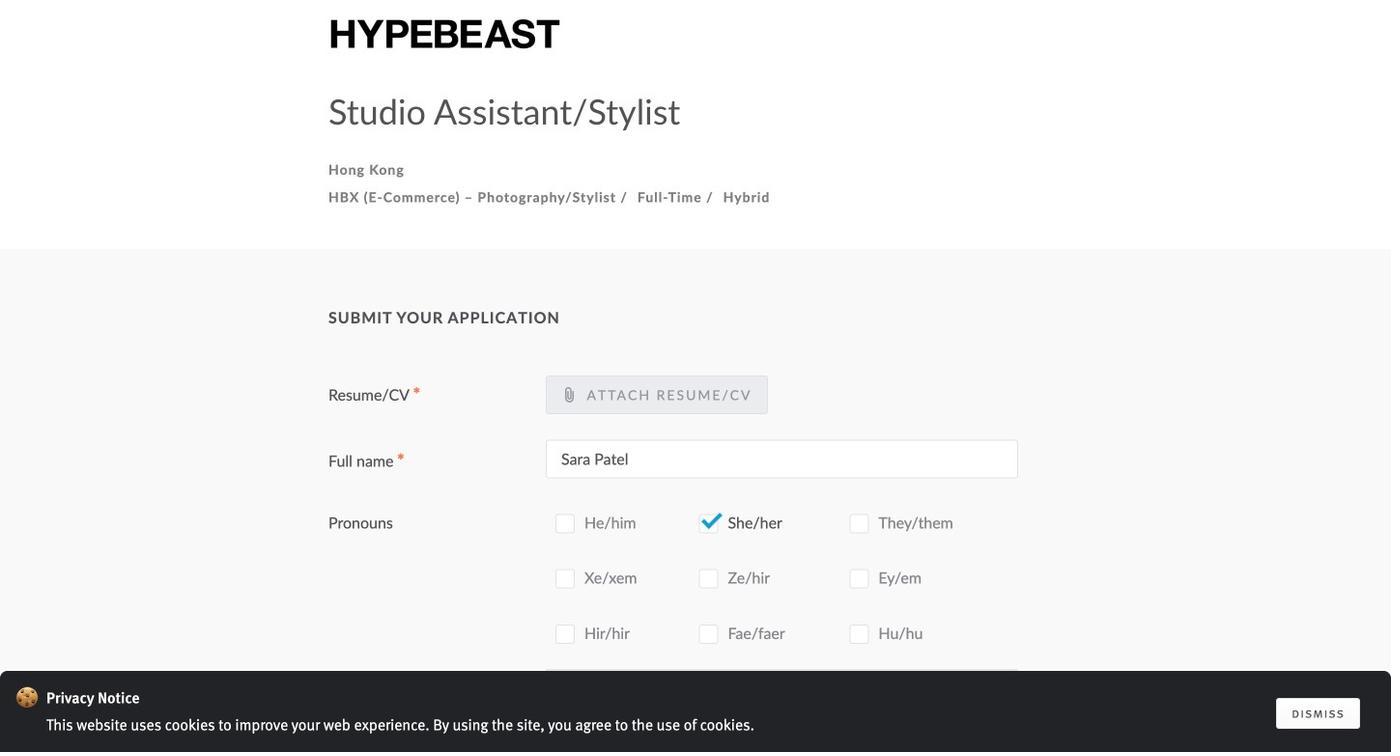 Task type: vqa. For each thing, say whether or not it's contained in the screenshot.
the Add a cover letter or anything else you want to share. Text Box
no



Task type: describe. For each thing, give the bounding box(es) containing it.
paperclip image
[[562, 388, 577, 403]]



Task type: locate. For each thing, give the bounding box(es) containing it.
None text field
[[546, 440, 1019, 479]]

None checkbox
[[556, 515, 575, 534], [850, 570, 869, 589], [556, 691, 575, 710], [556, 515, 575, 534], [850, 570, 869, 589], [556, 691, 575, 710]]

None checkbox
[[699, 515, 719, 534], [850, 515, 869, 534], [556, 570, 575, 589], [699, 570, 719, 589], [556, 625, 575, 645], [699, 625, 719, 645], [850, 625, 869, 645], [556, 748, 575, 753], [699, 515, 719, 534], [850, 515, 869, 534], [556, 570, 575, 589], [699, 570, 719, 589], [556, 625, 575, 645], [699, 625, 719, 645], [850, 625, 869, 645], [556, 748, 575, 753]]

hypebeast logo image
[[329, 17, 562, 51]]



